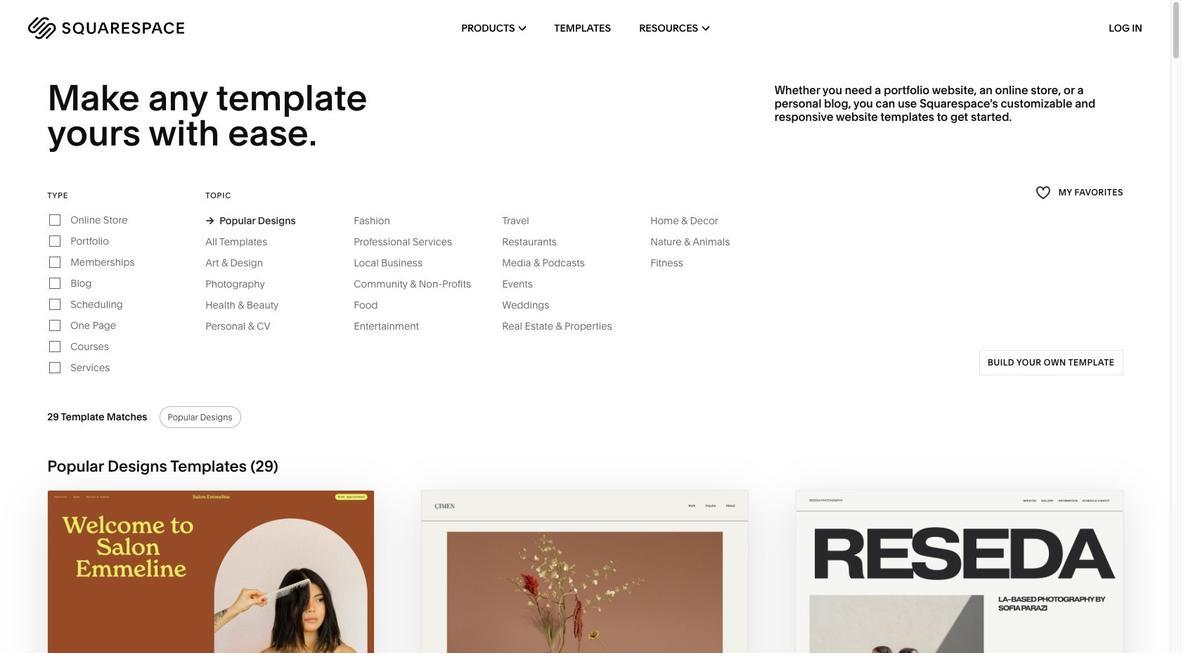 Task type: locate. For each thing, give the bounding box(es) containing it.
reseda image
[[796, 491, 1123, 653]]



Task type: describe. For each thing, give the bounding box(es) containing it.
çimen image
[[422, 491, 749, 653]]

emmeline image
[[48, 491, 374, 653]]



Task type: vqa. For each thing, say whether or not it's contained in the screenshot.
ÇIMEN image
yes



